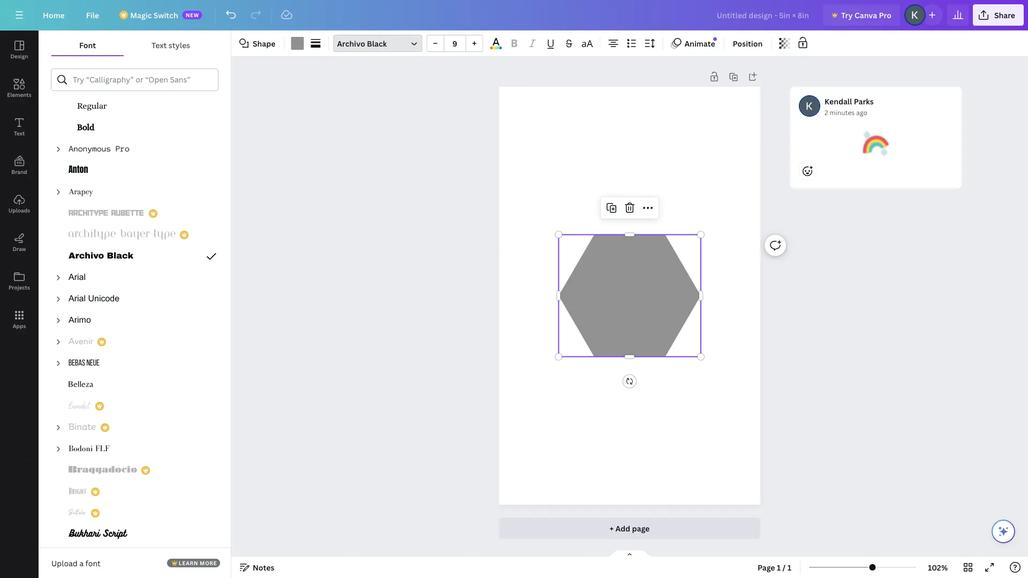 Task type: locate. For each thing, give the bounding box(es) containing it.
animate
[[685, 38, 715, 48]]

text for text
[[14, 130, 25, 137]]

1 right /
[[788, 563, 792, 573]]

more
[[200, 560, 217, 567]]

archivo
[[337, 38, 365, 48]]

benedict image
[[69, 400, 91, 413]]

1 1 from the left
[[777, 563, 781, 573]]

page
[[632, 523, 650, 534]]

new image
[[713, 37, 717, 41]]

2
[[825, 108, 828, 117]]

canva
[[855, 10, 877, 20]]

animate button
[[667, 35, 719, 52]]

magic switch
[[130, 10, 178, 20]]

2 1 from the left
[[788, 563, 792, 573]]

1 vertical spatial text
[[14, 130, 25, 137]]

apps
[[13, 322, 26, 330]]

learn more
[[179, 560, 217, 567]]

uploads
[[8, 207, 30, 214]]

text inside the 'side panel' tab list
[[14, 130, 25, 137]]

0 vertical spatial text
[[152, 40, 167, 50]]

archivo black
[[337, 38, 387, 48]]

text left styles
[[152, 40, 167, 50]]

draw button
[[0, 223, 39, 262]]

text up brand button
[[14, 130, 25, 137]]

1 left /
[[777, 563, 781, 573]]

shape button
[[236, 35, 280, 52]]

add
[[616, 523, 630, 534]]

1 horizontal spatial text
[[152, 40, 167, 50]]

position button
[[729, 35, 767, 52]]

bold image
[[77, 122, 95, 134]]

kendall parks 2 minutes ago
[[825, 96, 874, 117]]

kendall
[[825, 96, 852, 106]]

new
[[186, 11, 199, 18]]

1
[[777, 563, 781, 573], [788, 563, 792, 573]]

font
[[85, 558, 101, 568]]

/
[[783, 563, 786, 573]]

text
[[152, 40, 167, 50], [14, 130, 25, 137]]

binate image
[[69, 421, 96, 434]]

kendall parks list
[[790, 87, 966, 223]]

black
[[367, 38, 387, 48]]

color range image
[[490, 47, 502, 49]]

text button
[[0, 108, 39, 146]]

learn
[[179, 560, 198, 567]]

archivo black image
[[69, 250, 134, 263]]

page 1 / 1
[[758, 563, 792, 573]]

brand
[[11, 168, 27, 175]]

arimo image
[[69, 314, 91, 327]]

#919191 image
[[291, 37, 304, 50]]

0 horizontal spatial 1
[[777, 563, 781, 573]]

1 horizontal spatial 1
[[788, 563, 792, 573]]

home link
[[34, 4, 73, 26]]

font button
[[51, 35, 124, 55]]

belleza image
[[69, 379, 93, 391]]

uploads button
[[0, 185, 39, 223]]

try canva pro button
[[823, 4, 900, 26]]

parks
[[854, 96, 874, 106]]

group
[[427, 35, 483, 52]]

try canva pro
[[841, 10, 892, 20]]

#919191 image
[[291, 37, 304, 50]]

draw
[[13, 245, 26, 252]]

text for text styles
[[152, 40, 167, 50]]

0 horizontal spatial text
[[14, 130, 25, 137]]

design
[[10, 52, 28, 60]]

arial unicode image
[[69, 293, 120, 306]]

font
[[79, 40, 96, 50]]

main menu bar
[[0, 0, 1028, 31]]

Design title text field
[[708, 4, 819, 26]]

learn more button
[[167, 559, 220, 568]]

Try "Calligraphy" or "Open Sans" search field
[[73, 70, 211, 90]]



Task type: describe. For each thing, give the bounding box(es) containing it.
switch
[[154, 10, 178, 20]]

bodoni flf image
[[69, 443, 110, 456]]

braggadocio image
[[69, 464, 137, 477]]

bebas neue image
[[69, 357, 100, 370]]

apps button
[[0, 300, 39, 339]]

architype aubette image
[[69, 207, 145, 220]]

file
[[86, 10, 99, 20]]

a
[[79, 558, 84, 568]]

expressing gratitude image
[[863, 131, 889, 156]]

architype bayer-type image
[[69, 229, 176, 242]]

anton image
[[69, 164, 88, 177]]

elements button
[[0, 69, 39, 108]]

text styles
[[152, 40, 190, 50]]

file button
[[78, 4, 108, 26]]

show pages image
[[604, 549, 655, 558]]

magic
[[130, 10, 152, 20]]

notes
[[253, 563, 274, 573]]

anonymous pro image
[[69, 143, 130, 156]]

upload
[[51, 558, 78, 568]]

upload a font
[[51, 558, 101, 568]]

bukhari script image
[[69, 529, 127, 541]]

design button
[[0, 31, 39, 69]]

– – number field
[[447, 38, 462, 48]]

canva assistant image
[[997, 525, 1010, 538]]

projects
[[9, 284, 30, 291]]

102% button
[[921, 559, 955, 576]]

position
[[733, 38, 763, 48]]

text styles button
[[124, 35, 218, 55]]

102%
[[928, 563, 948, 573]]

archivo black button
[[333, 35, 422, 52]]

buffalo image
[[69, 507, 87, 520]]

ago
[[856, 108, 867, 117]]

home
[[43, 10, 65, 20]]

projects button
[[0, 262, 39, 300]]

page
[[758, 563, 775, 573]]

share button
[[973, 4, 1024, 26]]

styles
[[169, 40, 190, 50]]

+ add page button
[[499, 518, 760, 539]]

bright image
[[69, 486, 87, 499]]

notes button
[[236, 559, 279, 576]]

elements
[[7, 91, 31, 98]]

arapey image
[[69, 186, 93, 199]]

regular image
[[77, 100, 107, 113]]

share
[[994, 10, 1015, 20]]

shape
[[253, 38, 275, 48]]

minutes
[[830, 108, 855, 117]]

pro
[[879, 10, 892, 20]]

+ add page
[[610, 523, 650, 534]]

+
[[610, 523, 614, 534]]

brand button
[[0, 146, 39, 185]]

side panel tab list
[[0, 31, 39, 339]]

arial image
[[69, 272, 86, 284]]

try
[[841, 10, 853, 20]]

avenir image
[[69, 336, 93, 349]]



Task type: vqa. For each thing, say whether or not it's contained in the screenshot.
'campus'
no



